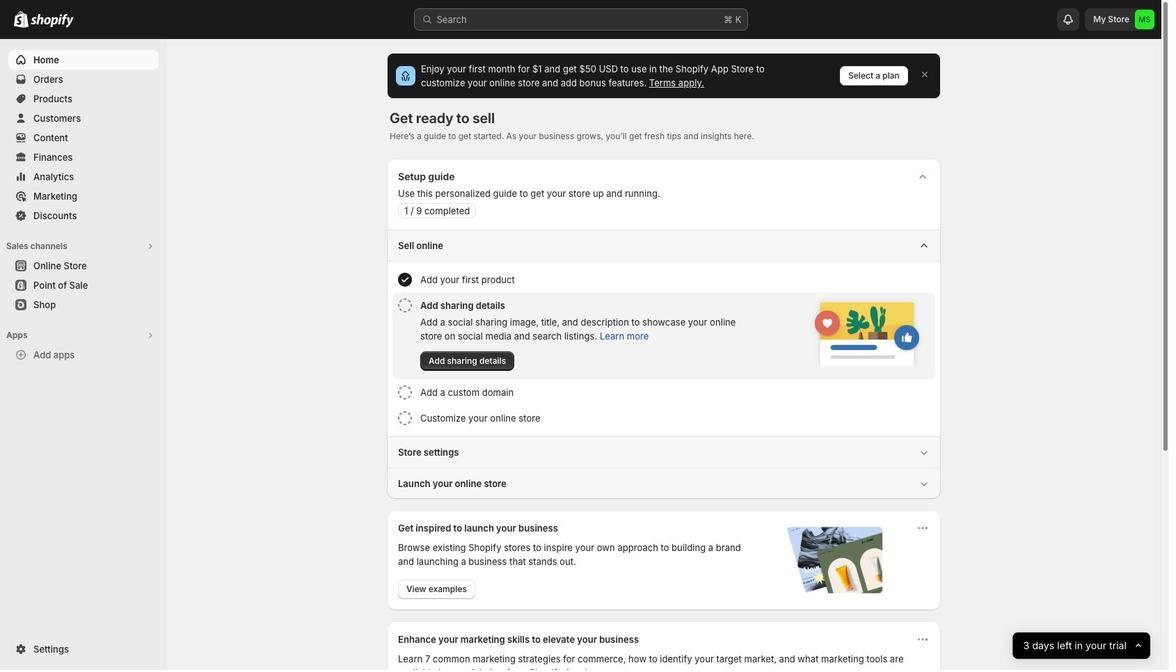 Task type: vqa. For each thing, say whether or not it's contained in the screenshot.
Per
no



Task type: describe. For each thing, give the bounding box(es) containing it.
sell online group
[[387, 230, 941, 437]]

my store image
[[1136, 10, 1155, 29]]

mark add a custom domain as done image
[[398, 386, 412, 400]]

guide categories group
[[387, 230, 941, 499]]

shopify image
[[14, 11, 29, 28]]

add sharing details group
[[393, 293, 936, 379]]

mark customize your online store as done image
[[398, 411, 412, 425]]

add your first product group
[[393, 267, 936, 292]]



Task type: locate. For each thing, give the bounding box(es) containing it.
mark add your first product as not done image
[[398, 273, 412, 287]]

add a custom domain group
[[393, 380, 936, 405]]

setup guide region
[[387, 159, 941, 499]]

shopify image
[[31, 14, 74, 28]]

customize your online store group
[[393, 406, 936, 431]]

mark add sharing details as done image
[[398, 299, 412, 313]]



